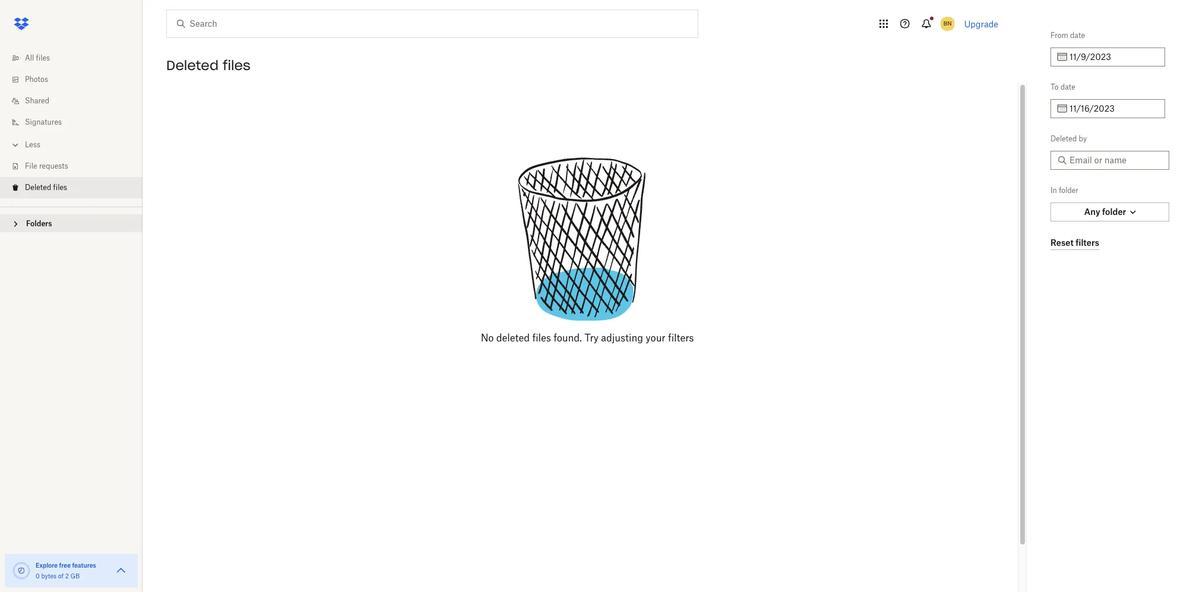 Task type: describe. For each thing, give the bounding box(es) containing it.
quota usage element
[[12, 561, 31, 580]]

reset filters button
[[1051, 236, 1100, 250]]

1 horizontal spatial deleted files
[[166, 57, 251, 74]]

folders
[[26, 219, 52, 228]]

dropbox image
[[10, 12, 33, 36]]

from date
[[1051, 31, 1086, 40]]

free
[[59, 562, 71, 569]]

try
[[585, 332, 599, 344]]

by
[[1079, 134, 1087, 143]]

all
[[25, 53, 34, 62]]

all files link
[[10, 48, 143, 69]]

photos
[[25, 75, 48, 84]]

files inside 'link'
[[36, 53, 50, 62]]

any folder button
[[1051, 203, 1170, 222]]

explore free features 0 bytes of 2 gb
[[36, 562, 96, 580]]

folder for any folder
[[1103, 207, 1127, 217]]

file requests link
[[10, 156, 143, 177]]

deleted
[[497, 332, 530, 344]]

bn
[[944, 20, 952, 27]]

file requests
[[25, 162, 68, 171]]

filters inside button
[[1076, 237, 1100, 247]]

no
[[481, 332, 494, 344]]

deleted by
[[1051, 134, 1087, 143]]

gb
[[70, 573, 80, 580]]

folders button
[[0, 214, 143, 232]]

signatures
[[25, 118, 62, 127]]

date for to date
[[1061, 83, 1076, 91]]

2 horizontal spatial deleted
[[1051, 134, 1077, 143]]

2
[[65, 573, 69, 580]]

less image
[[10, 139, 21, 151]]

features
[[72, 562, 96, 569]]

deleted inside list item
[[25, 183, 51, 192]]

any folder
[[1085, 207, 1127, 217]]

reset filters
[[1051, 237, 1100, 247]]

any
[[1085, 207, 1101, 217]]

0 vertical spatial deleted
[[166, 57, 219, 74]]

all files
[[25, 53, 50, 62]]

list containing all files
[[0, 40, 143, 207]]

From date text field
[[1070, 51, 1159, 64]]

upgrade
[[965, 19, 999, 29]]

in
[[1051, 186, 1058, 195]]

shared link
[[10, 90, 143, 112]]

adjusting
[[601, 332, 643, 344]]

no deleted files found. try adjusting your filters
[[481, 332, 694, 344]]



Task type: locate. For each thing, give the bounding box(es) containing it.
deleted files list item
[[0, 177, 143, 198]]

0 horizontal spatial deleted
[[25, 183, 51, 192]]

of
[[58, 573, 64, 580]]

folder inside button
[[1103, 207, 1127, 217]]

found.
[[554, 332, 582, 344]]

folder right 'any'
[[1103, 207, 1127, 217]]

reset
[[1051, 237, 1074, 247]]

deleted files link
[[10, 177, 143, 198]]

0 vertical spatial folder
[[1059, 186, 1079, 195]]

0
[[36, 573, 40, 580]]

deleted files
[[166, 57, 251, 74], [25, 183, 67, 192]]

upgrade link
[[965, 19, 999, 29]]

in folder
[[1051, 186, 1079, 195]]

1 vertical spatial date
[[1061, 83, 1076, 91]]

date
[[1071, 31, 1086, 40], [1061, 83, 1076, 91]]

To date text field
[[1070, 102, 1159, 115]]

Search text field
[[190, 17, 674, 30]]

file
[[25, 162, 37, 171]]

requests
[[39, 162, 68, 171]]

folder
[[1059, 186, 1079, 195], [1103, 207, 1127, 217]]

bytes
[[41, 573, 56, 580]]

1 horizontal spatial deleted
[[166, 57, 219, 74]]

folder right in
[[1059, 186, 1079, 195]]

date for from date
[[1071, 31, 1086, 40]]

to date
[[1051, 83, 1076, 91]]

files inside list item
[[53, 183, 67, 192]]

Deleted by text field
[[1070, 154, 1163, 167]]

0 vertical spatial date
[[1071, 31, 1086, 40]]

1 vertical spatial deleted
[[1051, 134, 1077, 143]]

filters right your on the right bottom of page
[[668, 332, 694, 344]]

explore
[[36, 562, 58, 569]]

filters
[[1076, 237, 1100, 247], [668, 332, 694, 344]]

shared
[[25, 96, 49, 105]]

deleted
[[166, 57, 219, 74], [1051, 134, 1077, 143], [25, 183, 51, 192]]

1 horizontal spatial folder
[[1103, 207, 1127, 217]]

1 horizontal spatial filters
[[1076, 237, 1100, 247]]

2 vertical spatial deleted
[[25, 183, 51, 192]]

less
[[25, 140, 40, 149]]

bn button
[[939, 14, 958, 33]]

0 vertical spatial filters
[[1076, 237, 1100, 247]]

from
[[1051, 31, 1069, 40]]

0 horizontal spatial folder
[[1059, 186, 1079, 195]]

files
[[36, 53, 50, 62], [223, 57, 251, 74], [53, 183, 67, 192], [533, 332, 551, 344]]

deleted files inside deleted files link
[[25, 183, 67, 192]]

your
[[646, 332, 666, 344]]

1 vertical spatial deleted files
[[25, 183, 67, 192]]

list
[[0, 40, 143, 207]]

date right from
[[1071, 31, 1086, 40]]

signatures link
[[10, 112, 143, 133]]

0 vertical spatial deleted files
[[166, 57, 251, 74]]

0 horizontal spatial deleted files
[[25, 183, 67, 192]]

folder for in folder
[[1059, 186, 1079, 195]]

filters right reset
[[1076, 237, 1100, 247]]

photos link
[[10, 69, 143, 90]]

0 horizontal spatial filters
[[668, 332, 694, 344]]

date right to
[[1061, 83, 1076, 91]]

1 vertical spatial folder
[[1103, 207, 1127, 217]]

1 vertical spatial filters
[[668, 332, 694, 344]]

to
[[1051, 83, 1059, 91]]



Task type: vqa. For each thing, say whether or not it's contained in the screenshot.
Aspec_4K.png image
no



